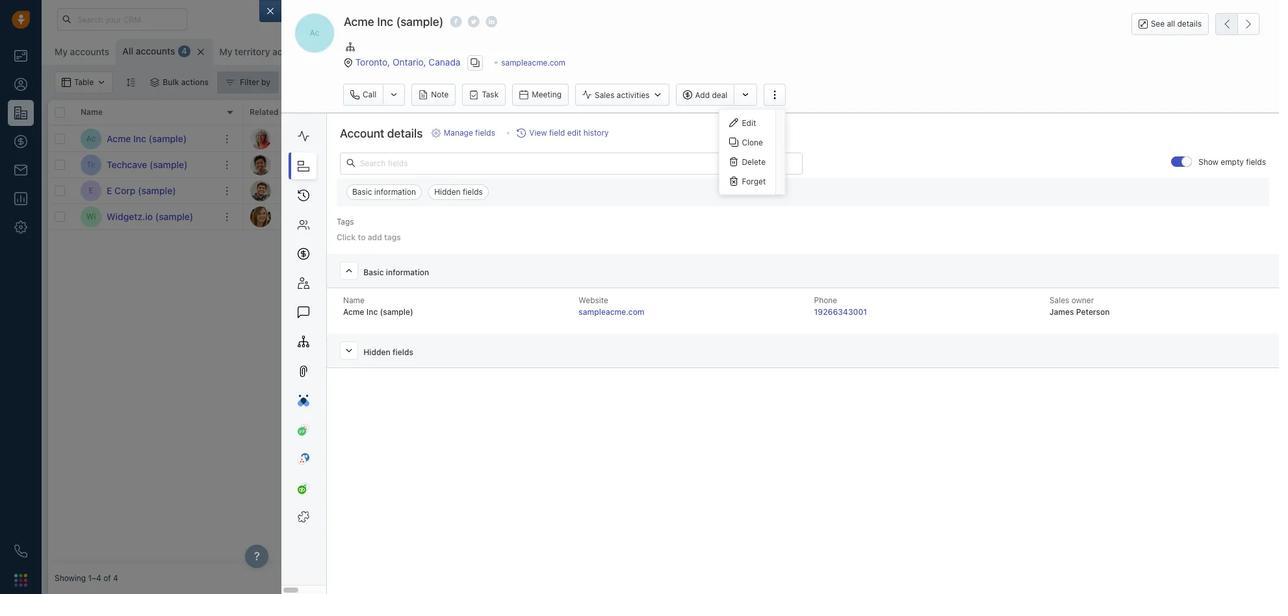Task type: describe. For each thing, give the bounding box(es) containing it.
tags
[[737, 108, 755, 117]]

more...
[[346, 47, 372, 57]]

press space to select this row. row containing widgetz.io (sample)
[[48, 204, 243, 230]]

ontario,
[[393, 56, 426, 67]]

toronto, ontario, canada
[[355, 56, 461, 67]]

freshworks switcher image
[[14, 575, 27, 588]]

owner for sales owner
[[565, 108, 589, 117]]

manage fields
[[444, 128, 495, 138]]

inc inside press space to select this row. row
[[133, 133, 146, 144]]

see
[[1151, 19, 1165, 29]]

1 vertical spatial information
[[386, 268, 429, 277]]

(sample) inside widgetz.io (sample) link
[[155, 211, 193, 222]]

press space to select this row. row containing techcave (sample)
[[48, 152, 243, 178]]

field
[[549, 128, 565, 138]]

⌘
[[386, 47, 393, 57]]

add
[[695, 90, 710, 100]]

view
[[529, 128, 547, 138]]

show empty fields
[[1199, 158, 1266, 167]]

acme inside press space to select this row. row
[[107, 133, 131, 144]]

my for my territory accounts
[[219, 46, 232, 57]]

account
[[340, 127, 384, 141]]

note button
[[412, 84, 456, 106]]

+ click to add for press space to select this row. row containing sampletechcave.com
[[737, 160, 788, 170]]

techcave (sample)
[[107, 159, 188, 170]]

website sampleacme.com
[[579, 296, 645, 317]]

ac inside ac "button"
[[310, 28, 319, 38]]

te
[[87, 160, 95, 170]]

widgetz.io
[[347, 212, 385, 222]]

all
[[122, 46, 133, 57]]

facebook circled image
[[450, 15, 462, 29]]

(sample) inside name acme inc (sample)
[[380, 307, 413, 317]]

fields down name acme inc (sample)
[[393, 348, 413, 357]]

+ for press space to select this row. row containing $ 100
[[737, 134, 742, 144]]

container_wx8msf4aqz5i3rn1 image for james peterson
[[545, 134, 555, 143]]

2 vertical spatial sampleacme.com
[[579, 307, 645, 317]]

+ click to add for press space to select this row. row containing $ 100
[[737, 134, 788, 144]]

ac button
[[294, 13, 335, 53]]

edit
[[742, 118, 756, 128]]

add deal button
[[676, 84, 734, 106]]

press space to select this row. row containing sampletechcave.com
[[243, 152, 1056, 178]]

1 horizontal spatial hidden
[[434, 187, 461, 197]]

1 vertical spatial hidden
[[364, 348, 391, 357]]

sampleacme.com link inside press space to select this row. row
[[347, 134, 411, 144]]

phone for phone 19266343001
[[814, 296, 838, 305]]

1–4
[[88, 574, 101, 584]]

sales for sales owner
[[542, 108, 563, 117]]

phone for phone
[[835, 108, 859, 117]]

1 vertical spatial tags
[[384, 233, 401, 242]]

manage
[[444, 128, 473, 138]]

3 more...
[[338, 47, 372, 57]]

grid containing $ 100
[[48, 99, 1056, 564]]

related contacts
[[250, 108, 314, 117]]

$ for $ 100
[[445, 133, 451, 144]]

see all details
[[1151, 19, 1202, 29]]

website for website
[[347, 108, 378, 117]]

call link
[[343, 84, 383, 106]]

manage fields link
[[432, 128, 495, 139]]

inc inside name acme inc (sample)
[[367, 307, 378, 317]]

related
[[250, 108, 279, 117]]

+ for press space to select this row. row containing sampletechcave.com
[[737, 160, 742, 170]]

19266343001 link
[[814, 307, 867, 317]]

cell for widgetz.io
[[926, 204, 1056, 230]]

toronto,
[[355, 56, 390, 67]]

showing 1–4 of 4
[[55, 574, 118, 584]]

s image
[[250, 154, 271, 175]]

peterson inside sales owner james peterson
[[1076, 307, 1110, 317]]

0 vertical spatial inc
[[377, 15, 393, 29]]

$ for $ 0
[[445, 185, 451, 196]]

sales activities
[[595, 90, 650, 100]]

widgetz.io (sample)
[[107, 211, 193, 222]]

j image for press space to select this row. row containing widgetz.io
[[250, 206, 271, 227]]

Search your CRM... text field
[[57, 8, 187, 31]]

meeting
[[532, 90, 562, 100]]

widgetz.io link
[[347, 212, 385, 222]]

j image for press space to select this row. row containing $ 0
[[250, 180, 271, 201]]

acme inside name acme inc (sample)
[[343, 307, 364, 317]]

task button
[[462, 84, 506, 106]]

1 vertical spatial basic information
[[364, 268, 429, 277]]

1 vertical spatial basic
[[364, 268, 384, 277]]

accounts for all
[[136, 46, 175, 57]]

e for e corp (sample)
[[107, 185, 112, 196]]

cell for sampletechcave.com
[[926, 152, 1056, 177]]

open deals amount
[[445, 108, 519, 117]]

sampleacme.com for sampleacme.com link in the press space to select this row. row
[[347, 134, 411, 144]]

dialog containing acme inc (sample)
[[259, 0, 1279, 595]]

add deal
[[695, 90, 728, 100]]

sampleacme.com for the topmost sampleacme.com link
[[501, 58, 566, 67]]

showing
[[55, 574, 86, 584]]

⌘ o
[[386, 47, 401, 57]]

view field edit history link
[[517, 128, 609, 139]]

by
[[261, 77, 271, 87]]

bulk actions button
[[142, 72, 217, 94]]

name row
[[48, 100, 243, 126]]

press space to select this row. row containing $ 0
[[243, 178, 1056, 204]]

press space to select this row. row containing e corp (sample)
[[48, 178, 243, 204]]

cell for sampleacme.com
[[926, 126, 1056, 151]]

forget
[[742, 177, 766, 186]]

o
[[395, 47, 401, 57]]

techcave (sample) link
[[107, 158, 188, 171]]

deal
[[712, 90, 728, 100]]

contacts
[[281, 108, 314, 117]]

acme inc (sample) inside dialog
[[344, 15, 444, 29]]

bulk
[[163, 77, 179, 87]]

(sample) inside the techcave (sample) link
[[150, 159, 188, 170]]

james peterson
[[558, 134, 617, 144]]

call button
[[343, 84, 383, 106]]

owner for sales owner james peterson
[[1072, 296, 1094, 305]]

click inside tags click to add tags
[[337, 233, 356, 242]]

widgetz.io
[[107, 211, 153, 222]]

e corp (sample)
[[107, 185, 176, 196]]

2 horizontal spatial accounts
[[272, 46, 312, 57]]

next activity
[[640, 108, 688, 117]]

twitter circled image
[[468, 15, 480, 29]]

add inside tags click to add tags
[[368, 233, 382, 242]]

call
[[363, 90, 377, 100]]

wi
[[86, 212, 96, 222]]

0 vertical spatial sampleacme.com link
[[501, 58, 566, 67]]

note
[[431, 90, 449, 100]]



Task type: locate. For each thing, give the bounding box(es) containing it.
row group containing $ 100
[[243, 126, 1056, 230]]

see all details button
[[1132, 13, 1209, 35]]

amount
[[490, 108, 519, 117]]

accounts
[[136, 46, 175, 57], [70, 46, 109, 57], [272, 46, 312, 57]]

0 vertical spatial j image
[[250, 180, 271, 201]]

1 horizontal spatial tags
[[384, 233, 401, 242]]

meeting button
[[512, 84, 569, 106]]

acme inc (sample) up ⌘ o
[[344, 15, 444, 29]]

0 horizontal spatial ac
[[86, 134, 96, 144]]

fields right empty
[[1246, 158, 1266, 167]]

0 vertical spatial james
[[558, 134, 582, 144]]

james inside sales owner james peterson
[[1050, 307, 1074, 317]]

0 horizontal spatial name
[[81, 108, 103, 117]]

basic information down sampletechcave.com 'link'
[[352, 187, 416, 197]]

deals
[[467, 108, 488, 117]]

1 vertical spatial hidden fields
[[364, 348, 413, 357]]

owner inside sales owner james peterson
[[1072, 296, 1094, 305]]

4 up bulk actions on the top left of the page
[[182, 46, 187, 56]]

2 vertical spatial sampleacme.com link
[[579, 307, 645, 317]]

4 right 'of'
[[113, 574, 118, 584]]

0 horizontal spatial sampleacme.com link
[[347, 134, 411, 144]]

details up sampletechcave.com
[[387, 127, 423, 141]]

0 vertical spatial details
[[1178, 19, 1202, 29]]

0 horizontal spatial peterson
[[584, 134, 617, 144]]

$ 0
[[445, 185, 460, 196]]

1 $ from the top
[[445, 133, 451, 144]]

1 vertical spatial name
[[343, 296, 365, 305]]

sales inside sales owner james peterson
[[1050, 296, 1070, 305]]

4
[[182, 46, 187, 56], [113, 574, 118, 584]]

(sample)
[[396, 15, 444, 29], [149, 133, 187, 144], [150, 159, 188, 170], [138, 185, 176, 196], [155, 211, 193, 222], [380, 307, 413, 317]]

0 vertical spatial information
[[374, 187, 416, 197]]

account details
[[340, 127, 423, 141]]

name
[[81, 108, 103, 117], [343, 296, 365, 305]]

1 horizontal spatial peterson
[[1076, 307, 1110, 317]]

0 vertical spatial acme inc (sample)
[[344, 15, 444, 29]]

information down sampletechcave.com
[[374, 187, 416, 197]]

0 vertical spatial basic information
[[352, 187, 416, 197]]

2 horizontal spatial sampleacme.com
[[579, 307, 645, 317]]

information up name acme inc (sample)
[[386, 268, 429, 277]]

tags click to add tags
[[337, 217, 401, 242]]

canada
[[429, 56, 461, 67]]

show
[[1199, 158, 1219, 167]]

0 vertical spatial hidden fields
[[434, 187, 483, 197]]

website inside grid
[[347, 108, 378, 117]]

container_wx8msf4aqz5i3rn1 image for filter by
[[226, 78, 235, 87]]

ac
[[310, 28, 319, 38], [86, 134, 96, 144]]

basic up widgetz.io link
[[352, 187, 372, 197]]

accounts for my
[[70, 46, 109, 57]]

actions
[[181, 77, 209, 87]]

0 vertical spatial basic
[[352, 187, 372, 197]]

2 my from the left
[[219, 46, 232, 57]]

sampleacme.com inside press space to select this row. row
[[347, 134, 411, 144]]

fields inside manage fields link
[[475, 128, 495, 138]]

name for name acme inc (sample)
[[343, 296, 365, 305]]

4 inside all accounts 4
[[182, 46, 187, 56]]

1 vertical spatial 4
[[113, 574, 118, 584]]

add
[[774, 134, 788, 144], [774, 160, 788, 170], [872, 185, 886, 194], [384, 186, 398, 196], [774, 186, 788, 196], [368, 233, 382, 242]]

1 vertical spatial sampleacme.com link
[[347, 134, 411, 144]]

task
[[482, 90, 499, 100]]

e for e
[[89, 186, 93, 196]]

name inside name acme inc (sample)
[[343, 296, 365, 305]]

owner
[[565, 108, 589, 117], [1072, 296, 1094, 305]]

press space to select this row. row containing $ 100
[[243, 126, 1056, 152]]

0 vertical spatial sales
[[595, 90, 615, 100]]

activities
[[617, 90, 650, 100]]

sales owner
[[542, 108, 589, 117]]

phone inside "phone 19266343001"
[[814, 296, 838, 305]]

press space to select this row. row containing widgetz.io
[[243, 204, 1056, 230]]

information
[[374, 187, 416, 197], [386, 268, 429, 277]]

press space to select this row. row
[[48, 126, 243, 152], [243, 126, 1056, 152], [48, 152, 243, 178], [243, 152, 1056, 178], [48, 178, 243, 204], [243, 178, 1056, 204], [48, 204, 243, 230], [243, 204, 1056, 230]]

0 vertical spatial owner
[[565, 108, 589, 117]]

(sample) inside acme inc (sample) link
[[149, 133, 187, 144]]

grid
[[48, 99, 1056, 564]]

open
[[445, 108, 465, 117]]

2 row group from the left
[[243, 126, 1056, 230]]

1 horizontal spatial my
[[219, 46, 232, 57]]

sales for sales activities
[[595, 90, 615, 100]]

e up wi
[[89, 186, 93, 196]]

1 horizontal spatial acme inc (sample)
[[344, 15, 444, 29]]

0 horizontal spatial hidden
[[364, 348, 391, 357]]

of
[[103, 574, 111, 584]]

0 horizontal spatial website
[[347, 108, 378, 117]]

fields right 0 on the top left of the page
[[463, 187, 483, 197]]

filter by
[[240, 77, 271, 87]]

0 vertical spatial 4
[[182, 46, 187, 56]]

sales activities button
[[575, 84, 676, 106], [575, 84, 669, 106]]

1 vertical spatial owner
[[1072, 296, 1094, 305]]

hidden fields down $ 100
[[434, 187, 483, 197]]

ac inside press space to select this row. row
[[86, 134, 96, 144]]

Search fields text field
[[340, 153, 803, 175]]

press space to select this row. row containing acme inc (sample)
[[48, 126, 243, 152]]

container_wx8msf4aqz5i3rn1 image left bulk
[[150, 78, 159, 87]]

details inside button
[[1178, 19, 1202, 29]]

1 vertical spatial $
[[445, 185, 451, 196]]

widgetz.io (sample) link
[[107, 210, 193, 223]]

0 horizontal spatial 4
[[113, 574, 118, 584]]

toronto, ontario, canada link
[[355, 56, 461, 67]]

details right all
[[1178, 19, 1202, 29]]

0 horizontal spatial james
[[558, 134, 582, 144]]

0 horizontal spatial tags
[[337, 217, 354, 227]]

acme inc (sample) inside press space to select this row. row
[[107, 133, 187, 144]]

0 vertical spatial tags
[[337, 217, 354, 227]]

row group
[[48, 126, 243, 230], [243, 126, 1056, 230]]

2 horizontal spatial sampleacme.com link
[[579, 307, 645, 317]]

$ 100
[[445, 133, 472, 144]]

my for my accounts
[[55, 46, 68, 57]]

1 horizontal spatial sampleacme.com
[[501, 58, 566, 67]]

(sample) inside e corp (sample) link
[[138, 185, 176, 196]]

0 vertical spatial acme
[[344, 15, 374, 29]]

container_wx8msf4aqz5i3rn1 image left the edit
[[545, 134, 555, 143]]

techcave
[[107, 159, 147, 170]]

empty
[[1221, 158, 1244, 167]]

linkedin circled image
[[486, 15, 498, 29]]

sampletechcave.com link
[[347, 160, 425, 170]]

sampleacme.com
[[501, 58, 566, 67], [347, 134, 411, 144], [579, 307, 645, 317]]

1 row group from the left
[[48, 126, 243, 230]]

2 vertical spatial inc
[[367, 307, 378, 317]]

0 vertical spatial website
[[347, 108, 378, 117]]

1 vertical spatial acme
[[107, 133, 131, 144]]

basic up name acme inc (sample)
[[364, 268, 384, 277]]

1 horizontal spatial container_wx8msf4aqz5i3rn1 image
[[226, 78, 235, 87]]

$ left 0 on the top left of the page
[[445, 185, 451, 196]]

accounts right all
[[136, 46, 175, 57]]

0 vertical spatial sampleacme.com
[[501, 58, 566, 67]]

e
[[107, 185, 112, 196], [89, 186, 93, 196]]

acme inc (sample) down the name row
[[107, 133, 187, 144]]

1 vertical spatial james
[[1050, 307, 1074, 317]]

3
[[338, 47, 343, 57]]

accounts left all
[[70, 46, 109, 57]]

2 horizontal spatial sales
[[1050, 296, 1070, 305]]

my territory accounts
[[219, 46, 312, 57]]

0 horizontal spatial e
[[89, 186, 93, 196]]

1 vertical spatial sampleacme.com
[[347, 134, 411, 144]]

activity
[[660, 108, 688, 117]]

clone
[[742, 138, 763, 147]]

phone element
[[8, 539, 34, 565]]

1 horizontal spatial name
[[343, 296, 365, 305]]

1 horizontal spatial owner
[[1072, 296, 1094, 305]]

+ for press space to select this row. row containing $ 0
[[737, 186, 742, 196]]

to
[[765, 134, 772, 144], [765, 160, 772, 170], [862, 185, 870, 194], [375, 186, 382, 196], [765, 186, 772, 196], [358, 233, 366, 242]]

1 horizontal spatial 4
[[182, 46, 187, 56]]

phone image
[[14, 545, 27, 558]]

1 horizontal spatial details
[[1178, 19, 1202, 29]]

19266343001
[[814, 307, 867, 317]]

accounts right territory
[[272, 46, 312, 57]]

0 vertical spatial name
[[81, 108, 103, 117]]

1 horizontal spatial hidden fields
[[434, 187, 483, 197]]

0 vertical spatial peterson
[[584, 134, 617, 144]]

basic
[[352, 187, 372, 197], [364, 268, 384, 277]]

2 $ from the top
[[445, 185, 451, 196]]

2 vertical spatial acme
[[343, 307, 364, 317]]

sampleacme.com link
[[501, 58, 566, 67], [347, 134, 411, 144], [579, 307, 645, 317]]

cell
[[828, 126, 926, 151], [926, 126, 1056, 151], [926, 152, 1056, 177], [926, 178, 1056, 203], [926, 204, 1056, 230]]

+ click to add
[[737, 134, 788, 144], [737, 160, 788, 170], [835, 185, 886, 194], [347, 186, 398, 196], [737, 186, 788, 196]]

click
[[744, 134, 762, 144], [744, 160, 762, 170], [842, 185, 860, 194], [354, 186, 372, 196], [744, 186, 762, 196], [337, 233, 356, 242]]

row group containing acme inc (sample)
[[48, 126, 243, 230]]

james inside press space to select this row. row
[[558, 134, 582, 144]]

peterson inside press space to select this row. row
[[584, 134, 617, 144]]

acme
[[344, 15, 374, 29], [107, 133, 131, 144], [343, 307, 364, 317]]

website for website sampleacme.com
[[579, 296, 608, 305]]

l image
[[250, 128, 271, 149]]

1 horizontal spatial james
[[1050, 307, 1074, 317]]

2 horizontal spatial container_wx8msf4aqz5i3rn1 image
[[545, 134, 555, 143]]

sales owner james peterson
[[1050, 296, 1110, 317]]

my accounts
[[55, 46, 109, 57]]

hidden fields
[[434, 187, 483, 197], [364, 348, 413, 357]]

basic information up name acme inc (sample)
[[364, 268, 429, 277]]

j image
[[250, 180, 271, 201], [250, 206, 271, 227]]

container_wx8msf4aqz5i3rn1 image left 'filter'
[[226, 78, 235, 87]]

filter by button
[[217, 72, 279, 94]]

1 horizontal spatial e
[[107, 185, 112, 196]]

hidden down name acme inc (sample)
[[364, 348, 391, 357]]

0 horizontal spatial sales
[[542, 108, 563, 117]]

container_wx8msf4aqz5i3rn1 image inside the filter by button
[[226, 78, 235, 87]]

2 j image from the top
[[250, 206, 271, 227]]

sampletechcave.com
[[347, 160, 425, 170]]

name for name
[[81, 108, 103, 117]]

0 vertical spatial hidden
[[434, 187, 461, 197]]

all accounts 4
[[122, 46, 187, 57]]

0 horizontal spatial hidden fields
[[364, 348, 413, 357]]

name acme inc (sample)
[[343, 296, 413, 317]]

name inside row
[[81, 108, 103, 117]]

1 vertical spatial peterson
[[1076, 307, 1110, 317]]

0 horizontal spatial accounts
[[70, 46, 109, 57]]

james
[[558, 134, 582, 144], [1050, 307, 1074, 317]]

1 my from the left
[[55, 46, 68, 57]]

1 vertical spatial ac
[[86, 134, 96, 144]]

0 vertical spatial phone
[[835, 108, 859, 117]]

1 j image from the top
[[250, 180, 271, 201]]

0 horizontal spatial details
[[387, 127, 423, 141]]

+
[[737, 134, 742, 144], [737, 160, 742, 170], [835, 185, 840, 194], [347, 186, 352, 196], [737, 186, 742, 196]]

1 horizontal spatial website
[[579, 296, 608, 305]]

0 horizontal spatial acme inc (sample)
[[107, 133, 187, 144]]

1 horizontal spatial accounts
[[136, 46, 175, 57]]

container_wx8msf4aqz5i3rn1 image
[[150, 78, 159, 87], [226, 78, 235, 87], [545, 134, 555, 143]]

history
[[584, 128, 609, 138]]

corp
[[114, 185, 136, 196]]

1 vertical spatial acme inc (sample)
[[107, 133, 187, 144]]

hidden fields down name acme inc (sample)
[[364, 348, 413, 357]]

2 vertical spatial sales
[[1050, 296, 1070, 305]]

0 horizontal spatial owner
[[565, 108, 589, 117]]

0 horizontal spatial sampleacme.com
[[347, 134, 411, 144]]

+ click to add for press space to select this row. row containing $ 0
[[737, 186, 788, 196]]

hidden down $ 100
[[434, 187, 461, 197]]

e left corp
[[107, 185, 112, 196]]

0 horizontal spatial container_wx8msf4aqz5i3rn1 image
[[150, 78, 159, 87]]

1 vertical spatial phone
[[814, 296, 838, 305]]

phone
[[835, 108, 859, 117], [814, 296, 838, 305]]

bulk actions
[[163, 77, 209, 87]]

all
[[1167, 19, 1176, 29]]

phone 19266343001
[[814, 296, 867, 317]]

1 horizontal spatial sales
[[595, 90, 615, 100]]

1 horizontal spatial ac
[[310, 28, 319, 38]]

$ left 100
[[445, 133, 451, 144]]

send email image
[[1151, 14, 1160, 25]]

delete
[[742, 157, 766, 167]]

0 vertical spatial ac
[[310, 28, 319, 38]]

3 more... button
[[320, 43, 379, 61]]

0 vertical spatial $
[[445, 133, 451, 144]]

1 vertical spatial details
[[387, 127, 423, 141]]

0
[[454, 185, 460, 196]]

1 vertical spatial j image
[[250, 206, 271, 227]]

view field edit history
[[529, 128, 609, 138]]

all accounts link
[[122, 45, 175, 58]]

container_wx8msf4aqz5i3rn1 image inside bulk actions "button"
[[150, 78, 159, 87]]

to inside tags click to add tags
[[358, 233, 366, 242]]

fields down open deals amount at the left of the page
[[475, 128, 495, 138]]

$
[[445, 133, 451, 144], [445, 185, 451, 196]]

0 horizontal spatial my
[[55, 46, 68, 57]]

1 vertical spatial inc
[[133, 133, 146, 144]]

1 vertical spatial website
[[579, 296, 608, 305]]

acme inc (sample) link
[[107, 132, 187, 145]]

website inside 'website sampleacme.com'
[[579, 296, 608, 305]]

1 horizontal spatial sampleacme.com link
[[501, 58, 566, 67]]

my accounts button
[[48, 39, 116, 65], [55, 46, 109, 57]]

dialog
[[259, 0, 1279, 595]]

1 vertical spatial sales
[[542, 108, 563, 117]]

filter
[[240, 77, 259, 87]]



Task type: vqa. For each thing, say whether or not it's contained in the screenshot.
Inc within the Name Acme Inc (sample)
yes



